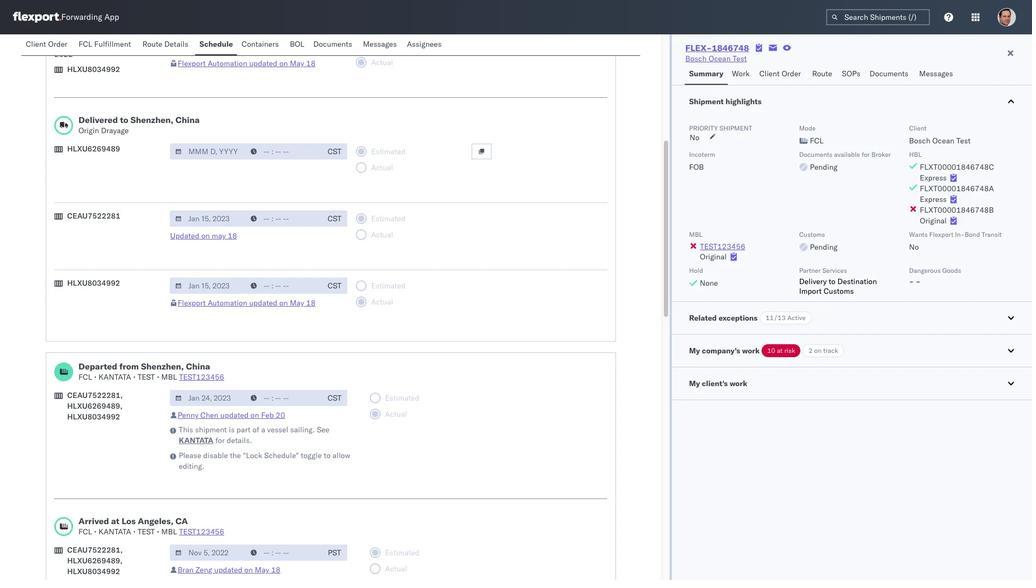 Task type: vqa. For each thing, say whether or not it's contained in the screenshot.


Task type: describe. For each thing, give the bounding box(es) containing it.
18 for 1st mmm d, yyyy text box from the top of the page
[[306, 59, 316, 68]]

at for arrived
[[111, 516, 119, 527]]

test inside client bosch ocean test incoterm fob
[[957, 136, 971, 146]]

1 - from the left
[[909, 277, 914, 287]]

flexport inside wants flexport in-bond transit no
[[930, 231, 954, 239]]

day:
[[88, 39, 103, 48]]

schedule button
[[195, 34, 237, 55]]

2 hlxu8034992 from the top
[[67, 279, 120, 288]]

1 vertical spatial documents
[[870, 69, 909, 79]]

bosch ocean test link
[[686, 53, 747, 64]]

last
[[54, 39, 69, 48]]

penny
[[178, 411, 199, 421]]

my client's work
[[689, 379, 748, 389]]

sailing.
[[290, 425, 315, 435]]

route details button
[[138, 34, 195, 55]]

0 vertical spatial ocean
[[709, 54, 731, 63]]

ca
[[176, 516, 188, 527]]

0 vertical spatial client order button
[[22, 34, 74, 55]]

0 vertical spatial documents button
[[309, 34, 359, 55]]

hold
[[689, 267, 703, 275]]

related
[[689, 313, 717, 323]]

fcl inside fcl fulfillment button
[[79, 39, 92, 49]]

drayage
[[101, 126, 129, 136]]

this
[[179, 425, 193, 435]]

ceau7522281, for arrived
[[67, 546, 123, 555]]

1 automation from the top
[[208, 59, 247, 68]]

updated
[[170, 231, 199, 241]]

forwarding app
[[61, 12, 119, 22]]

3 hlxu8034992 from the top
[[67, 412, 120, 422]]

work
[[732, 69, 750, 79]]

flxt00001846748b
[[920, 205, 994, 215]]

0 horizontal spatial order
[[48, 39, 67, 49]]

transit
[[982, 231, 1002, 239]]

client bosch ocean test incoterm fob
[[689, 124, 971, 172]]

containers button
[[237, 34, 286, 55]]

on for -- : -- -- text box associated with 1st mmm d, yyyy text box from the top of the page
[[279, 59, 288, 68]]

app
[[104, 12, 119, 22]]

exceptions
[[719, 313, 758, 323]]

fulfillment
[[94, 39, 131, 49]]

route for route details
[[142, 39, 162, 49]]

updated on may 18
[[170, 231, 237, 241]]

partner
[[799, 267, 821, 275]]

priority
[[689, 124, 718, 132]]

-- : -- -- text field for 1st mmm d, yyyy text box from the top of the page
[[245, 38, 322, 54]]

customs inside partner services delivery to destination import customs
[[824, 287, 854, 296]]

dangerous goods - -
[[909, 267, 962, 287]]

penny chen updated on feb 20
[[178, 411, 285, 421]]

updated for the penny chen updated on feb 20 button on the left bottom
[[221, 411, 249, 421]]

in-
[[955, 231, 965, 239]]

1 horizontal spatial for
[[862, 151, 870, 159]]

work button
[[728, 64, 755, 85]]

details.
[[227, 436, 252, 446]]

test123456 button for arrived at los angeles, ca
[[179, 528, 224, 537]]

1 horizontal spatial original
[[920, 216, 947, 226]]

partner services delivery to destination import customs
[[799, 267, 877, 296]]

penny chen updated on feb 20 button
[[178, 411, 285, 421]]

assignees button
[[403, 34, 448, 55]]

related exceptions
[[689, 313, 758, 323]]

updated on may 18 button
[[170, 231, 237, 241]]

0 vertical spatial mbl
[[689, 231, 703, 239]]

china for delivered to shenzhen, china
[[176, 115, 200, 125]]

november
[[105, 39, 140, 48]]

los
[[122, 516, 136, 527]]

active
[[788, 314, 806, 322]]

bosch ocean test
[[686, 54, 747, 63]]

on for -- : -- -- text box related to mmm d, yyyy text box associated with ceau7522281, hlxu6269489, hlxu8034992
[[251, 411, 259, 421]]

-- : -- -- text field for mmm d, yyyy text box associated with ceau7522281, hlxu6269489, hlxu8034992
[[245, 390, 322, 407]]

kantata inside departed from shenzhen, china fcl • kantata • test • mbl test123456
[[99, 373, 131, 382]]

angeles,
[[138, 516, 174, 527]]

departed
[[79, 361, 117, 372]]

0 vertical spatial customs
[[799, 231, 825, 239]]

0 vertical spatial documents
[[313, 39, 352, 49]]

is
[[229, 425, 235, 435]]

20
[[276, 411, 285, 421]]

2022
[[54, 49, 73, 59]]

this shipment is part of a vessel sailing. see kantata for details.
[[179, 425, 330, 446]]

messages for left messages button
[[363, 39, 397, 49]]

1 vertical spatial client
[[760, 69, 780, 79]]

my for my company's work
[[689, 346, 700, 356]]

track
[[824, 347, 838, 355]]

part
[[237, 425, 251, 435]]

mmm d, yyyy text field for hlxu8034992
[[170, 278, 246, 294]]

1 flexport automation updated on may 18 button from the top
[[178, 59, 316, 68]]

1 hlxu8034992 from the top
[[67, 65, 120, 74]]

Search Shipments (/) text field
[[826, 9, 930, 25]]

flex-
[[686, 42, 712, 53]]

last free day: november 4, 2022
[[54, 39, 149, 59]]

import
[[799, 287, 822, 296]]

arrived at los angeles, ca fcl • kantata • test • mbl test123456
[[79, 516, 224, 537]]

ceau7522281, hlxu6269489, hlxu8034992 for departed
[[67, 391, 123, 422]]

18 for ceau7522281, hlxu6269489, hlxu8034992's mmm d, yyyy text field
[[271, 566, 281, 575]]

see
[[317, 425, 330, 435]]

mode
[[799, 124, 816, 132]]

priority shipment
[[689, 124, 753, 132]]

flexport automation updated on may 18 for 1st mmm d, yyyy text box from the top of the page
[[178, 59, 316, 68]]

shenzhen, for to
[[130, 115, 173, 125]]

10 at risk
[[768, 347, 795, 355]]

may
[[212, 231, 226, 241]]

zeng
[[196, 566, 212, 575]]

may for ceau7522281, hlxu6269489, hlxu8034992
[[255, 566, 269, 575]]

1846748
[[712, 42, 749, 53]]

shipment highlights
[[689, 97, 762, 106]]

-- : -- -- text field for mmm d, yyyy text box corresponding to hlxu8034992
[[245, 278, 322, 294]]

kantata inside this shipment is part of a vessel sailing. see kantata for details.
[[179, 436, 214, 446]]

delivery
[[799, 277, 827, 287]]

route details
[[142, 39, 188, 49]]

shipment highlights button
[[672, 85, 1032, 118]]

test123456 inside arrived at los angeles, ca fcl • kantata • test • mbl test123456
[[179, 528, 224, 537]]

0 vertical spatial test
[[733, 54, 747, 63]]

pending for customs
[[810, 243, 838, 252]]

1 cst from the top
[[328, 41, 342, 51]]

1 mmm d, yyyy text field from the top
[[170, 38, 246, 54]]

forwarding app link
[[13, 12, 119, 23]]

flxt00001846748c
[[920, 162, 995, 172]]

0 vertical spatial client order
[[26, 39, 67, 49]]

shenzhen, for from
[[141, 361, 184, 372]]

flexport. image
[[13, 12, 61, 23]]

0 vertical spatial bosch
[[686, 54, 707, 63]]

mmm d, yyyy text field for ceau7522281, hlxu6269489, hlxu8034992
[[170, 545, 246, 561]]

test123456 inside departed from shenzhen, china fcl • kantata • test • mbl test123456
[[179, 373, 224, 382]]

0 vertical spatial test123456 button
[[700, 242, 746, 252]]

route button
[[808, 64, 838, 85]]

ceau7522281, for departed
[[67, 391, 123, 401]]

at for 10
[[777, 347, 783, 355]]

pst
[[328, 548, 341, 558]]

delivered
[[79, 115, 118, 125]]

disable
[[203, 451, 228, 461]]

flex-1846748 link
[[686, 42, 749, 53]]

incoterm
[[689, 151, 715, 159]]

fcl fulfillment
[[79, 39, 131, 49]]

destination
[[838, 277, 877, 287]]

on for ceau7522281, hlxu6269489, hlxu8034992's mmm d, yyyy text field -- : -- -- text box
[[244, 566, 253, 575]]

bran zeng updated on may 18
[[178, 566, 281, 575]]

flexport automation updated on may 18 for mmm d, yyyy text box corresponding to hlxu8034992
[[178, 298, 316, 308]]

hlxu6269489
[[67, 144, 120, 154]]

1 horizontal spatial order
[[782, 69, 801, 79]]

"lock
[[243, 451, 262, 461]]

allow
[[333, 451, 350, 461]]

free
[[71, 39, 86, 48]]

chen
[[200, 411, 219, 421]]

4 hlxu8034992 from the top
[[67, 567, 120, 577]]

cst for hlxu8034992
[[328, 281, 342, 291]]

from
[[119, 361, 139, 372]]

vessel
[[267, 425, 288, 435]]

2 flexport automation updated on may 18 button from the top
[[178, 298, 316, 308]]

highlights
[[726, 97, 762, 106]]

1 horizontal spatial documents
[[799, 151, 833, 159]]

2
[[809, 347, 813, 355]]



Task type: locate. For each thing, give the bounding box(es) containing it.
bosch up hbl
[[909, 136, 931, 146]]

1 vertical spatial china
[[186, 361, 210, 372]]

shenzhen, right delivered
[[130, 115, 173, 125]]

ceau7522281
[[67, 211, 120, 221]]

the
[[230, 451, 241, 461]]

ocean up flxt00001846748c
[[933, 136, 955, 146]]

toggle
[[301, 451, 322, 461]]

2 mmm d, yyyy text field from the top
[[170, 211, 246, 227]]

0 vertical spatial kantata
[[99, 373, 131, 382]]

kantata down this
[[179, 436, 214, 446]]

1 vertical spatial order
[[782, 69, 801, 79]]

test inside arrived at los angeles, ca fcl • kantata • test • mbl test123456
[[138, 528, 155, 537]]

original up hold
[[700, 252, 727, 262]]

1 vertical spatial route
[[813, 69, 833, 79]]

test123456 button for departed from shenzhen, china
[[179, 373, 224, 382]]

for
[[862, 151, 870, 159], [215, 436, 225, 446]]

customs up partner at the top of the page
[[799, 231, 825, 239]]

china for departed from shenzhen, china
[[186, 361, 210, 372]]

client order up 2022
[[26, 39, 67, 49]]

client up hbl
[[909, 124, 927, 132]]

1 horizontal spatial client order
[[760, 69, 801, 79]]

1 vertical spatial no
[[909, 243, 919, 252]]

1 vertical spatial mmm d, yyyy text field
[[170, 211, 246, 227]]

0 vertical spatial my
[[689, 346, 700, 356]]

2 vertical spatial to
[[324, 451, 331, 461]]

mbl inside departed from shenzhen, china fcl • kantata • test • mbl test123456
[[161, 373, 177, 382]]

route
[[142, 39, 162, 49], [813, 69, 833, 79]]

shenzhen, inside departed from shenzhen, china fcl • kantata • test • mbl test123456
[[141, 361, 184, 372]]

test up flxt00001846748c
[[957, 136, 971, 146]]

1 horizontal spatial shipment
[[720, 124, 753, 132]]

3 mmm d, yyyy text field from the top
[[170, 390, 246, 407]]

test123456 button down ca
[[179, 528, 224, 537]]

test123456 up hold
[[700, 242, 746, 252]]

4 -- : -- -- text field from the top
[[245, 278, 322, 294]]

2 horizontal spatial to
[[829, 277, 836, 287]]

1 vertical spatial ocean
[[933, 136, 955, 146]]

for left "broker"
[[862, 151, 870, 159]]

ceau7522281, down arrived at the bottom of the page
[[67, 546, 123, 555]]

1 vertical spatial at
[[111, 516, 119, 527]]

0 horizontal spatial to
[[120, 115, 128, 125]]

18 for mmm d, yyyy text box corresponding to hlxu8034992
[[306, 298, 316, 308]]

2 vertical spatial test123456
[[179, 528, 224, 537]]

wants
[[909, 231, 928, 239]]

0 vertical spatial work
[[742, 346, 760, 356]]

1 vertical spatial automation
[[208, 298, 247, 308]]

at inside arrived at los angeles, ca fcl • kantata • test • mbl test123456
[[111, 516, 119, 527]]

ocean
[[709, 54, 731, 63], [933, 136, 955, 146]]

1 vertical spatial ceau7522281,
[[67, 546, 123, 555]]

1 vertical spatial kantata
[[179, 436, 214, 446]]

1 vertical spatial for
[[215, 436, 225, 446]]

bosch inside client bosch ocean test incoterm fob
[[909, 136, 931, 146]]

2 -- : -- -- text field from the top
[[245, 144, 322, 160]]

2 on track
[[809, 347, 838, 355]]

2 flexport automation updated on may 18 from the top
[[178, 298, 316, 308]]

test123456 button
[[700, 242, 746, 252], [179, 373, 224, 382], [179, 528, 224, 537]]

1 test from the top
[[138, 373, 155, 382]]

china inside departed from shenzhen, china fcl • kantata • test • mbl test123456
[[186, 361, 210, 372]]

0 vertical spatial pending
[[810, 162, 838, 172]]

to
[[120, 115, 128, 125], [829, 277, 836, 287], [324, 451, 331, 461]]

express up flxt00001846748b
[[920, 195, 947, 204]]

kantata down los
[[99, 528, 131, 537]]

1 mmm d, yyyy text field from the top
[[170, 144, 246, 160]]

3 -- : -- -- text field from the top
[[245, 211, 322, 227]]

hlxu6269489,
[[67, 402, 123, 411], [67, 557, 123, 566]]

to up drayage
[[120, 115, 128, 125]]

mbl inside arrived at los angeles, ca fcl • kantata • test • mbl test123456
[[161, 528, 177, 537]]

test inside departed from shenzhen, china fcl • kantata • test • mbl test123456
[[138, 373, 155, 382]]

at left los
[[111, 516, 119, 527]]

1 horizontal spatial no
[[909, 243, 919, 252]]

client right work button
[[760, 69, 780, 79]]

MMM D, YYYY text field
[[170, 144, 246, 160], [170, 211, 246, 227], [170, 545, 246, 561]]

documents button right 'bol'
[[309, 34, 359, 55]]

18
[[306, 59, 316, 68], [228, 231, 237, 241], [306, 298, 316, 308], [271, 566, 281, 575]]

-
[[909, 277, 914, 287], [916, 277, 921, 287]]

my for my client's work
[[689, 379, 700, 389]]

1 vertical spatial hlxu6269489,
[[67, 557, 123, 566]]

to left allow
[[324, 451, 331, 461]]

updated for bran zeng updated on may 18 button
[[214, 566, 242, 575]]

1 vertical spatial may
[[290, 298, 304, 308]]

hlxu6269489, for arrived
[[67, 557, 123, 566]]

to inside please disable the "lock schedule" toggle to allow editing.
[[324, 451, 331, 461]]

express
[[920, 173, 947, 183], [920, 195, 947, 204]]

2 vertical spatial test123456 button
[[179, 528, 224, 537]]

2 vertical spatial flexport
[[178, 298, 206, 308]]

fob
[[689, 162, 704, 172]]

route left details
[[142, 39, 162, 49]]

on for -- : -- -- text box for mmm d, yyyy text box corresponding to hlxu8034992
[[279, 298, 288, 308]]

1 vertical spatial original
[[700, 252, 727, 262]]

shenzhen,
[[130, 115, 173, 125], [141, 361, 184, 372]]

please disable the "lock schedule" toggle to allow editing.
[[179, 451, 350, 472]]

1 vertical spatial to
[[829, 277, 836, 287]]

ceau7522281, hlxu6269489, hlxu8034992 down "departed"
[[67, 391, 123, 422]]

0 vertical spatial for
[[862, 151, 870, 159]]

1 horizontal spatial to
[[324, 451, 331, 461]]

1 horizontal spatial client
[[760, 69, 780, 79]]

to inside partner services delivery to destination import customs
[[829, 277, 836, 287]]

11/13
[[766, 314, 786, 322]]

1 vertical spatial client order button
[[755, 64, 808, 85]]

shipment inside this shipment is part of a vessel sailing. see kantata for details.
[[195, 425, 227, 435]]

flxt00001846748a
[[920, 184, 994, 194]]

hlxu8034992
[[67, 65, 120, 74], [67, 279, 120, 288], [67, 412, 120, 422], [67, 567, 120, 577]]

pending down documents available for broker
[[810, 162, 838, 172]]

0 vertical spatial flexport
[[178, 59, 206, 68]]

flexport automation updated on may 18
[[178, 59, 316, 68], [178, 298, 316, 308]]

0 vertical spatial shenzhen,
[[130, 115, 173, 125]]

1 vertical spatial flexport automation updated on may 18
[[178, 298, 316, 308]]

2 cst from the top
[[328, 147, 342, 156]]

5 cst from the top
[[328, 394, 342, 403]]

test down the angeles,
[[138, 528, 155, 537]]

ocean inside client bosch ocean test incoterm fob
[[933, 136, 955, 146]]

bosch down flex-
[[686, 54, 707, 63]]

0 horizontal spatial client
[[26, 39, 46, 49]]

kantata inside arrived at los angeles, ca fcl • kantata • test • mbl test123456
[[99, 528, 131, 537]]

express for flxt00001846748a
[[920, 195, 947, 204]]

please
[[179, 451, 201, 461]]

1 vertical spatial mbl
[[161, 373, 177, 382]]

documents available for broker
[[799, 151, 891, 159]]

0 vertical spatial shipment
[[720, 124, 753, 132]]

order left route button
[[782, 69, 801, 79]]

shipment
[[689, 97, 724, 106]]

1 pending from the top
[[810, 162, 838, 172]]

test down 1846748 at right
[[733, 54, 747, 63]]

documents button right sops
[[866, 64, 915, 85]]

0 horizontal spatial ocean
[[709, 54, 731, 63]]

messages
[[363, 39, 397, 49], [920, 69, 953, 79]]

schedule"
[[264, 451, 299, 461]]

documents right sops button at the top of page
[[870, 69, 909, 79]]

0 vertical spatial china
[[176, 115, 200, 125]]

may for hlxu8034992
[[290, 298, 304, 308]]

1 horizontal spatial client order button
[[755, 64, 808, 85]]

2 test from the top
[[138, 528, 155, 537]]

0 horizontal spatial for
[[215, 436, 225, 446]]

3 mmm d, yyyy text field from the top
[[170, 545, 246, 561]]

2 ceau7522281, hlxu6269489, hlxu8034992 from the top
[[67, 546, 123, 577]]

3 cst from the top
[[328, 214, 342, 224]]

2 hlxu6269489, from the top
[[67, 557, 123, 566]]

5 -- : -- -- text field from the top
[[245, 390, 322, 407]]

my left client's
[[689, 379, 700, 389]]

mmm d, yyyy text field for ceau7522281
[[170, 211, 246, 227]]

test123456
[[700, 242, 746, 252], [179, 373, 224, 382], [179, 528, 224, 537]]

2 vertical spatial mbl
[[161, 528, 177, 537]]

shipment for priority
[[720, 124, 753, 132]]

work left 10 on the right bottom of the page
[[742, 346, 760, 356]]

1 hlxu6269489, from the top
[[67, 402, 123, 411]]

2 mmm d, yyyy text field from the top
[[170, 278, 246, 294]]

client's
[[702, 379, 728, 389]]

1 vertical spatial messages button
[[915, 64, 959, 85]]

at
[[777, 347, 783, 355], [111, 516, 119, 527]]

0 horizontal spatial -
[[909, 277, 914, 287]]

0 vertical spatial messages button
[[359, 34, 403, 55]]

0 vertical spatial test123456
[[700, 242, 746, 252]]

2 - from the left
[[916, 277, 921, 287]]

1 vertical spatial shenzhen,
[[141, 361, 184, 372]]

1 -- : -- -- text field from the top
[[245, 38, 322, 54]]

cst
[[328, 41, 342, 51], [328, 147, 342, 156], [328, 214, 342, 224], [328, 281, 342, 291], [328, 394, 342, 403]]

kantata down from at the bottom of page
[[99, 373, 131, 382]]

0 vertical spatial mmm d, yyyy text field
[[170, 38, 246, 54]]

•
[[94, 373, 97, 382], [133, 373, 136, 382], [157, 373, 159, 382], [94, 528, 97, 537], [133, 528, 136, 537], [157, 528, 159, 537]]

client left last
[[26, 39, 46, 49]]

4,
[[142, 39, 149, 48]]

2 express from the top
[[920, 195, 947, 204]]

to inside delivered to shenzhen, china origin drayage
[[120, 115, 128, 125]]

client order right work button
[[760, 69, 801, 79]]

mbl
[[689, 231, 703, 239], [161, 373, 177, 382], [161, 528, 177, 537]]

at right 10 on the right bottom of the page
[[777, 347, 783, 355]]

test123456 up the chen
[[179, 373, 224, 382]]

my
[[689, 346, 700, 356], [689, 379, 700, 389]]

1 vertical spatial my
[[689, 379, 700, 389]]

2 automation from the top
[[208, 298, 247, 308]]

bol button
[[286, 34, 309, 55]]

arrived
[[79, 516, 109, 527]]

1 ceau7522281, hlxu6269489, hlxu8034992 from the top
[[67, 391, 123, 422]]

0 horizontal spatial messages button
[[359, 34, 403, 55]]

work right client's
[[730, 379, 748, 389]]

client order button down flexport. image
[[22, 34, 74, 55]]

2 ceau7522281, from the top
[[67, 546, 123, 555]]

ocean down the flex-1846748
[[709, 54, 731, 63]]

shipment for this
[[195, 425, 227, 435]]

1 my from the top
[[689, 346, 700, 356]]

2 vertical spatial mmm d, yyyy text field
[[170, 545, 246, 561]]

shipment down highlights
[[720, 124, 753, 132]]

1 vertical spatial messages
[[920, 69, 953, 79]]

0 horizontal spatial original
[[700, 252, 727, 262]]

1 vertical spatial work
[[730, 379, 748, 389]]

1 express from the top
[[920, 173, 947, 183]]

1 horizontal spatial ocean
[[933, 136, 955, 146]]

route for route
[[813, 69, 833, 79]]

fcl inside departed from shenzhen, china fcl • kantata • test • mbl test123456
[[79, 373, 92, 382]]

0 vertical spatial at
[[777, 347, 783, 355]]

of
[[253, 425, 259, 435]]

origin
[[79, 126, 99, 136]]

documents right bol button
[[313, 39, 352, 49]]

fcl inside arrived at los angeles, ca fcl • kantata • test • mbl test123456
[[79, 528, 92, 537]]

kantata link
[[179, 436, 214, 446]]

departed from shenzhen, china fcl • kantata • test • mbl test123456
[[79, 361, 224, 382]]

on
[[279, 59, 288, 68], [201, 231, 210, 241], [279, 298, 288, 308], [815, 347, 822, 355], [251, 411, 259, 421], [244, 566, 253, 575]]

express up flxt00001846748a
[[920, 173, 947, 183]]

customs
[[799, 231, 825, 239], [824, 287, 854, 296]]

0 horizontal spatial bosch
[[686, 54, 707, 63]]

china
[[176, 115, 200, 125], [186, 361, 210, 372]]

flexport automation updated on may 18 button
[[178, 59, 316, 68], [178, 298, 316, 308]]

ceau7522281, down "departed"
[[67, 391, 123, 401]]

0 horizontal spatial documents
[[313, 39, 352, 49]]

company's
[[702, 346, 740, 356]]

pending for documents available for broker
[[810, 162, 838, 172]]

my client's work button
[[672, 368, 1032, 400]]

1 vertical spatial flexport
[[930, 231, 954, 239]]

6 -- : -- -- text field from the top
[[245, 545, 322, 561]]

pending up services
[[810, 243, 838, 252]]

express for flxt00001846748c
[[920, 173, 947, 183]]

messages for the right messages button
[[920, 69, 953, 79]]

0 vertical spatial ceau7522281,
[[67, 391, 123, 401]]

client inside client bosch ocean test incoterm fob
[[909, 124, 927, 132]]

11/13 active
[[766, 314, 806, 322]]

for up disable
[[215, 436, 225, 446]]

client order button right work
[[755, 64, 808, 85]]

to down services
[[829, 277, 836, 287]]

hlxu6269489, down "departed"
[[67, 402, 123, 411]]

shenzhen, inside delivered to shenzhen, china origin drayage
[[130, 115, 173, 125]]

flexport
[[178, 59, 206, 68], [930, 231, 954, 239], [178, 298, 206, 308]]

test123456 button up hold
[[700, 242, 746, 252]]

0 vertical spatial route
[[142, 39, 162, 49]]

updated for 2nd flexport automation updated on may 18 button from the top of the page
[[249, 298, 277, 308]]

no down 'priority'
[[690, 133, 700, 142]]

1 horizontal spatial messages button
[[915, 64, 959, 85]]

original up wants
[[920, 216, 947, 226]]

2 horizontal spatial client
[[909, 124, 927, 132]]

1 vertical spatial test
[[957, 136, 971, 146]]

original
[[920, 216, 947, 226], [700, 252, 727, 262]]

china inside delivered to shenzhen, china origin drayage
[[176, 115, 200, 125]]

route left sops
[[813, 69, 833, 79]]

hlxu6269489, down arrived at the bottom of the page
[[67, 557, 123, 566]]

hlxu6269489, for departed
[[67, 402, 123, 411]]

MMM D, YYYY text field
[[170, 38, 246, 54], [170, 278, 246, 294], [170, 390, 246, 407]]

shipment down the chen
[[195, 425, 227, 435]]

0 vertical spatial flexport automation updated on may 18
[[178, 59, 316, 68]]

4 cst from the top
[[328, 281, 342, 291]]

updated
[[249, 59, 277, 68], [249, 298, 277, 308], [221, 411, 249, 421], [214, 566, 242, 575]]

0 vertical spatial test
[[138, 373, 155, 382]]

1 flexport automation updated on may 18 from the top
[[178, 59, 316, 68]]

cst for ceau7522281
[[328, 214, 342, 224]]

0 horizontal spatial shipment
[[195, 425, 227, 435]]

-- : -- -- text field for first mmm d, yyyy text field
[[245, 144, 322, 160]]

2 vertical spatial may
[[255, 566, 269, 575]]

0 vertical spatial automation
[[208, 59, 247, 68]]

1 vertical spatial shipment
[[195, 425, 227, 435]]

work for my client's work
[[730, 379, 748, 389]]

1 vertical spatial express
[[920, 195, 947, 204]]

-- : -- -- text field for mmm d, yyyy text field associated with ceau7522281
[[245, 211, 322, 227]]

schedule
[[200, 39, 233, 49]]

mmm d, yyyy text field for ceau7522281, hlxu6269489, hlxu8034992
[[170, 390, 246, 407]]

test123456 down ca
[[179, 528, 224, 537]]

0 vertical spatial ceau7522281, hlxu6269489, hlxu8034992
[[67, 391, 123, 422]]

broker
[[872, 151, 891, 159]]

assignees
[[407, 39, 442, 49]]

my left company's
[[689, 346, 700, 356]]

2 horizontal spatial documents
[[870, 69, 909, 79]]

1 vertical spatial client order
[[760, 69, 801, 79]]

goods
[[943, 267, 962, 275]]

-- : -- -- text field for ceau7522281, hlxu6269489, hlxu8034992's mmm d, yyyy text field
[[245, 545, 322, 561]]

0 vertical spatial no
[[690, 133, 700, 142]]

10
[[768, 347, 776, 355]]

0 vertical spatial client
[[26, 39, 46, 49]]

test123456 button up the chen
[[179, 373, 224, 382]]

1 vertical spatial ceau7522281, hlxu6269489, hlxu8034992
[[67, 546, 123, 577]]

0 vertical spatial may
[[290, 59, 304, 68]]

2 vertical spatial documents
[[799, 151, 833, 159]]

work inside button
[[730, 379, 748, 389]]

2 my from the top
[[689, 379, 700, 389]]

updated for 2nd flexport automation updated on may 18 button from the bottom of the page
[[249, 59, 277, 68]]

client order button
[[22, 34, 74, 55], [755, 64, 808, 85]]

0 vertical spatial order
[[48, 39, 67, 49]]

work for my company's work
[[742, 346, 760, 356]]

1 horizontal spatial documents button
[[866, 64, 915, 85]]

1 vertical spatial customs
[[824, 287, 854, 296]]

2 pending from the top
[[810, 243, 838, 252]]

customs down services
[[824, 287, 854, 296]]

test down from at the bottom of page
[[138, 373, 155, 382]]

my inside my client's work button
[[689, 379, 700, 389]]

0 horizontal spatial at
[[111, 516, 119, 527]]

1 vertical spatial test
[[138, 528, 155, 537]]

fcl fulfillment button
[[74, 34, 138, 55]]

ceau7522281, hlxu6269489, hlxu8034992 down arrived at the bottom of the page
[[67, 546, 123, 577]]

bran zeng updated on may 18 button
[[178, 566, 281, 575]]

no inside wants flexport in-bond transit no
[[909, 243, 919, 252]]

order up 2022
[[48, 39, 67, 49]]

pending
[[810, 162, 838, 172], [810, 243, 838, 252]]

documents down mode
[[799, 151, 833, 159]]

1 vertical spatial test123456
[[179, 373, 224, 382]]

forwarding
[[61, 12, 102, 22]]

my company's work
[[689, 346, 760, 356]]

1 ceau7522281, from the top
[[67, 391, 123, 401]]

ceau7522281, hlxu6269489, hlxu8034992 for arrived
[[67, 546, 123, 577]]

-- : -- -- text field
[[245, 38, 322, 54], [245, 144, 322, 160], [245, 211, 322, 227], [245, 278, 322, 294], [245, 390, 322, 407], [245, 545, 322, 561]]

shenzhen, right from at the bottom of page
[[141, 361, 184, 372]]

no down wants
[[909, 243, 919, 252]]

hbl
[[909, 151, 922, 159]]

documents button
[[309, 34, 359, 55], [866, 64, 915, 85]]

0 vertical spatial hlxu6269489,
[[67, 402, 123, 411]]

for inside this shipment is part of a vessel sailing. see kantata for details.
[[215, 436, 225, 446]]

0 horizontal spatial test
[[733, 54, 747, 63]]

cst for ceau7522281, hlxu6269489, hlxu8034992
[[328, 394, 342, 403]]



